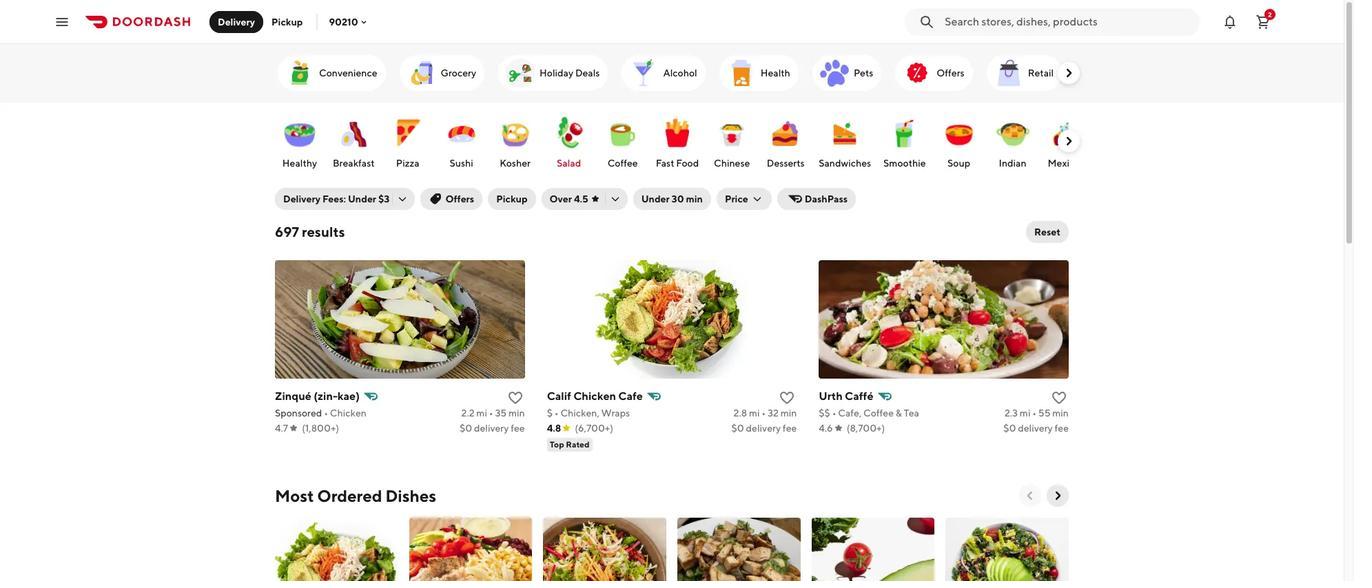 Task type: vqa. For each thing, say whether or not it's contained in the screenshot.
Seafood
no



Task type: locate. For each thing, give the bounding box(es) containing it.
$​0 delivery fee down 2.2 mi • 35 min on the bottom
[[460, 423, 525, 434]]

min for zinqué (zin-kae)
[[509, 408, 525, 419]]

offers right offers image
[[937, 68, 964, 79]]

health image
[[725, 57, 758, 90]]

2 under from the left
[[641, 194, 670, 205]]

2 $​0 delivery fee from the left
[[731, 423, 797, 434]]

1 horizontal spatial $​0
[[731, 423, 744, 434]]

chicken up $ • chicken, wraps
[[573, 390, 616, 403]]

90210
[[329, 16, 358, 27]]

calif chicken cafe
[[547, 390, 643, 403]]

chicken
[[573, 390, 616, 403], [330, 408, 367, 419]]

delivery for kae)
[[474, 423, 509, 434]]

1 click to add this store to your saved list image from the left
[[507, 390, 523, 407]]

4.6
[[819, 423, 833, 434]]

0 horizontal spatial under
[[348, 194, 376, 205]]

0 vertical spatial offers
[[937, 68, 964, 79]]

offers down sushi
[[445, 194, 474, 205]]

fee for cafe
[[783, 423, 797, 434]]

min right '55'
[[1052, 408, 1069, 419]]

0 horizontal spatial fee
[[511, 423, 525, 434]]

previous button of carousel image
[[1023, 489, 1037, 503]]

&
[[896, 408, 902, 419]]

coffee left fast
[[608, 158, 638, 169]]

$​0 down 2.8
[[731, 423, 744, 434]]

click to add this store to your saved list image up 2.3 mi • 55 min
[[1051, 390, 1067, 407]]

$​0 down 2.3
[[1003, 423, 1016, 434]]

1 horizontal spatial mi
[[749, 408, 760, 419]]

2 fee from the left
[[783, 423, 797, 434]]

fee down 2.8 mi • 32 min
[[783, 423, 797, 434]]

chicken,
[[560, 408, 599, 419]]

1 horizontal spatial fee
[[783, 423, 797, 434]]

fees:
[[322, 194, 346, 205]]

1 horizontal spatial $​0 delivery fee
[[731, 423, 797, 434]]

holiday deals link
[[498, 55, 608, 91]]

next button of carousel image
[[1062, 66, 1076, 80], [1062, 134, 1076, 148], [1051, 489, 1065, 503]]

alcohol
[[663, 68, 697, 79]]

2 horizontal spatial mi
[[1020, 408, 1030, 419]]

most ordered dishes
[[275, 486, 436, 506]]

next button of carousel image right previous button of carousel icon
[[1051, 489, 1065, 503]]

min right the 32 on the bottom
[[780, 408, 797, 419]]

fee down 2.2 mi • 35 min on the bottom
[[511, 423, 525, 434]]

top
[[550, 440, 564, 450]]

697
[[275, 224, 299, 240]]

coffee
[[608, 158, 638, 169], [863, 408, 894, 419]]

2 horizontal spatial $​0 delivery fee
[[1003, 423, 1069, 434]]

2 $​0 from the left
[[731, 423, 744, 434]]

1 delivery from the left
[[474, 423, 509, 434]]

2 horizontal spatial fee
[[1055, 423, 1069, 434]]

0 horizontal spatial delivery
[[218, 16, 255, 27]]

(8,700+)
[[847, 423, 885, 434]]

2.2
[[461, 408, 474, 419]]

0 vertical spatial coffee
[[608, 158, 638, 169]]

pickup down kosher
[[496, 194, 528, 205]]

calif
[[547, 390, 571, 403]]

1 fee from the left
[[511, 423, 525, 434]]

• up (1,800+)
[[324, 408, 328, 419]]

delivery inside delivery button
[[218, 16, 255, 27]]

pickup
[[272, 16, 303, 27], [496, 194, 528, 205]]

mi
[[476, 408, 487, 419], [749, 408, 760, 419], [1020, 408, 1030, 419]]

pizza
[[396, 158, 419, 169]]

2 horizontal spatial delivery
[[1018, 423, 1053, 434]]

under inside button
[[641, 194, 670, 205]]

0 vertical spatial next button of carousel image
[[1062, 66, 1076, 80]]

kae)
[[338, 390, 360, 403]]

2 delivery from the left
[[746, 423, 781, 434]]

0 horizontal spatial $​0
[[460, 423, 472, 434]]

0 horizontal spatial mi
[[476, 408, 487, 419]]

2 • from the left
[[489, 408, 493, 419]]

1 under from the left
[[348, 194, 376, 205]]

• left the 32 on the bottom
[[762, 408, 766, 419]]

1 vertical spatial coffee
[[863, 408, 894, 419]]

1 horizontal spatial offers
[[937, 68, 964, 79]]

mi right 2.2
[[476, 408, 487, 419]]

3 mi from the left
[[1020, 408, 1030, 419]]

$​0 for kae)
[[460, 423, 472, 434]]

mi right 2.8
[[749, 408, 760, 419]]

2 horizontal spatial $​0
[[1003, 423, 1016, 434]]

0 horizontal spatial pickup
[[272, 16, 303, 27]]

0 vertical spatial chicken
[[573, 390, 616, 403]]

(6,700+)
[[575, 423, 613, 434]]

1 vertical spatial next button of carousel image
[[1062, 134, 1076, 148]]

1 horizontal spatial click to add this store to your saved list image
[[779, 390, 795, 407]]

3 click to add this store to your saved list image from the left
[[1051, 390, 1067, 407]]

$​0 delivery fee
[[460, 423, 525, 434], [731, 423, 797, 434], [1003, 423, 1069, 434]]

grocery
[[441, 68, 476, 79]]

sushi
[[450, 158, 473, 169]]

mi for kae)
[[476, 408, 487, 419]]

click to add this store to your saved list image
[[507, 390, 523, 407], [779, 390, 795, 407], [1051, 390, 1067, 407]]

click to add this store to your saved list image up 2.8 mi • 32 min
[[779, 390, 795, 407]]

reset
[[1034, 227, 1060, 238]]

0 horizontal spatial click to add this store to your saved list image
[[507, 390, 523, 407]]

$​0
[[460, 423, 472, 434], [731, 423, 744, 434], [1003, 423, 1016, 434]]

sponsored • chicken
[[275, 408, 367, 419]]

55
[[1038, 408, 1051, 419]]

min for calif chicken cafe
[[780, 408, 797, 419]]

1 horizontal spatial delivery
[[283, 194, 320, 205]]

35
[[495, 408, 507, 419]]

under left $3
[[348, 194, 376, 205]]

1 vertical spatial delivery
[[283, 194, 320, 205]]

3 delivery from the left
[[1018, 423, 1053, 434]]

zinqué (zin-kae)
[[275, 390, 360, 403]]

• right $
[[555, 408, 559, 419]]

(1,800+)
[[302, 423, 339, 434]]

over 4.5 button
[[541, 188, 627, 210]]

results
[[302, 224, 345, 240]]

1 horizontal spatial chicken
[[573, 390, 616, 403]]

delivery down 2.2 mi • 35 min on the bottom
[[474, 423, 509, 434]]

$​0 delivery fee down 2.3 mi • 55 min
[[1003, 423, 1069, 434]]

1 horizontal spatial under
[[641, 194, 670, 205]]

1 horizontal spatial delivery
[[746, 423, 781, 434]]

pickup button up convenience icon
[[263, 11, 311, 33]]

(zin-
[[314, 390, 338, 403]]

0 horizontal spatial coffee
[[608, 158, 638, 169]]

under left 30
[[641, 194, 670, 205]]

0 horizontal spatial offers
[[445, 194, 474, 205]]

2
[[1268, 10, 1272, 18]]

1 horizontal spatial pickup
[[496, 194, 528, 205]]

mi right 2.3
[[1020, 408, 1030, 419]]

coffee up (8,700+)
[[863, 408, 894, 419]]

• left '55'
[[1032, 408, 1036, 419]]

min
[[686, 194, 703, 205], [509, 408, 525, 419], [780, 408, 797, 419], [1052, 408, 1069, 419]]

•
[[324, 408, 328, 419], [489, 408, 493, 419], [555, 408, 559, 419], [762, 408, 766, 419], [832, 408, 836, 419], [1032, 408, 1036, 419]]

$​0 down 2.2
[[460, 423, 472, 434]]

under
[[348, 194, 376, 205], [641, 194, 670, 205]]

chicken down kae)
[[330, 408, 367, 419]]

mexican
[[1048, 158, 1085, 169]]

indian
[[999, 158, 1026, 169]]

ordered
[[317, 486, 382, 506]]

soup
[[948, 158, 970, 169]]

4.5
[[574, 194, 588, 205]]

1 vertical spatial offers
[[445, 194, 474, 205]]

1 horizontal spatial pickup button
[[488, 188, 536, 210]]

2 horizontal spatial click to add this store to your saved list image
[[1051, 390, 1067, 407]]

sponsored
[[275, 408, 322, 419]]

delivery down 2.3 mi • 55 min
[[1018, 423, 1053, 434]]

food
[[676, 158, 699, 169]]

click to add this store to your saved list image for cafe
[[779, 390, 795, 407]]

min right 30
[[686, 194, 703, 205]]

fee down 2.3 mi • 55 min
[[1055, 423, 1069, 434]]

pickup right delivery button
[[272, 16, 303, 27]]

next button of carousel image right retail
[[1062, 66, 1076, 80]]

0 horizontal spatial pickup button
[[263, 11, 311, 33]]

$​0 delivery fee for cafe
[[731, 423, 797, 434]]

1 $​0 delivery fee from the left
[[460, 423, 525, 434]]

reset button
[[1026, 221, 1069, 243]]

breakfast
[[333, 158, 375, 169]]

$​0 delivery fee for kae)
[[460, 423, 525, 434]]

offers inside "button"
[[445, 194, 474, 205]]

chinese
[[714, 158, 750, 169]]

next button of carousel image up mexican
[[1062, 134, 1076, 148]]

delivery down 2.8 mi • 32 min
[[746, 423, 781, 434]]

salad
[[557, 158, 581, 169]]

kosher
[[500, 158, 531, 169]]

2.3 mi • 55 min
[[1005, 408, 1069, 419]]

offers
[[937, 68, 964, 79], [445, 194, 474, 205]]

0 horizontal spatial delivery
[[474, 423, 509, 434]]

• right $$
[[832, 408, 836, 419]]

2 mi from the left
[[749, 408, 760, 419]]

1 mi from the left
[[476, 408, 487, 419]]

min right 35
[[509, 408, 525, 419]]

1 vertical spatial pickup button
[[488, 188, 536, 210]]

convenience image
[[283, 57, 316, 90]]

deals
[[575, 68, 600, 79]]

0 horizontal spatial $​0 delivery fee
[[460, 423, 525, 434]]

1 vertical spatial chicken
[[330, 408, 367, 419]]

click to add this store to your saved list image up 2.2 mi • 35 min on the bottom
[[507, 390, 523, 407]]

fee
[[511, 423, 525, 434], [783, 423, 797, 434], [1055, 423, 1069, 434]]

2 click to add this store to your saved list image from the left
[[779, 390, 795, 407]]

urth
[[819, 390, 843, 403]]

$​0 delivery fee down 2.8 mi • 32 min
[[731, 423, 797, 434]]

retail
[[1028, 68, 1054, 79]]

$$
[[819, 408, 830, 419]]

alcohol link
[[622, 55, 705, 91]]

• left 35
[[489, 408, 493, 419]]

pickup button down kosher
[[488, 188, 536, 210]]

0 vertical spatial delivery
[[218, 16, 255, 27]]

delivery for delivery fees: under $3
[[283, 194, 320, 205]]

1 $​0 from the left
[[460, 423, 472, 434]]



Task type: describe. For each thing, give the bounding box(es) containing it.
offers button
[[421, 188, 482, 210]]

pets image
[[818, 57, 851, 90]]

convenience link
[[278, 55, 386, 91]]

cafe
[[618, 390, 643, 403]]

health
[[761, 68, 790, 79]]

retail image
[[992, 57, 1025, 90]]

697 results
[[275, 224, 345, 240]]

3 fee from the left
[[1055, 423, 1069, 434]]

price button
[[717, 188, 772, 210]]

zinqué
[[275, 390, 311, 403]]

convenience
[[319, 68, 377, 79]]

dishes
[[385, 486, 436, 506]]

3 $​0 from the left
[[1003, 423, 1016, 434]]

delivery for cafe
[[746, 423, 781, 434]]

fast
[[656, 158, 674, 169]]

$ • chicken, wraps
[[547, 408, 630, 419]]

grocery image
[[405, 57, 438, 90]]

fee for kae)
[[511, 423, 525, 434]]

sandwiches
[[819, 158, 871, 169]]

wraps
[[601, 408, 630, 419]]

desserts
[[767, 158, 805, 169]]

$​0 for cafe
[[731, 423, 744, 434]]

under 30 min
[[641, 194, 703, 205]]

3 items, open order cart image
[[1255, 13, 1271, 30]]

delivery for delivery
[[218, 16, 255, 27]]

tea
[[904, 408, 919, 419]]

2.8
[[734, 408, 747, 419]]

1 horizontal spatial coffee
[[863, 408, 894, 419]]

2.3
[[1005, 408, 1018, 419]]

90210 button
[[329, 16, 369, 27]]

holiday deals
[[540, 68, 600, 79]]

caffé
[[845, 390, 873, 403]]

mi for cafe
[[749, 408, 760, 419]]

smoothie
[[883, 158, 926, 169]]

delivery button
[[209, 11, 263, 33]]

2 button
[[1249, 8, 1277, 35]]

notification bell image
[[1222, 13, 1238, 30]]

over
[[550, 194, 572, 205]]

holiday
[[540, 68, 573, 79]]

2.8 mi • 32 min
[[734, 408, 797, 419]]

dashpass button
[[777, 188, 856, 210]]

0 vertical spatial pickup button
[[263, 11, 311, 33]]

1 • from the left
[[324, 408, 328, 419]]

3 $​0 delivery fee from the left
[[1003, 423, 1069, 434]]

dashpass
[[805, 194, 848, 205]]

4 • from the left
[[762, 408, 766, 419]]

cafe,
[[838, 408, 862, 419]]

pets
[[854, 68, 873, 79]]

5 • from the left
[[832, 408, 836, 419]]

3 • from the left
[[555, 408, 559, 419]]

most
[[275, 486, 314, 506]]

32
[[768, 408, 779, 419]]

price
[[725, 194, 748, 205]]

0 horizontal spatial chicken
[[330, 408, 367, 419]]

30
[[672, 194, 684, 205]]

$3
[[378, 194, 390, 205]]

min for urth caffé
[[1052, 408, 1069, 419]]

grocery link
[[399, 55, 484, 91]]

healthy
[[282, 158, 317, 169]]

retail link
[[987, 55, 1062, 91]]

delivery fees: under $3
[[283, 194, 390, 205]]

click to add this store to your saved list image for kae)
[[507, 390, 523, 407]]

4.8
[[547, 423, 561, 434]]

Store search: begin typing to search for stores available on DoorDash text field
[[945, 14, 1191, 29]]

open menu image
[[54, 13, 70, 30]]

0 vertical spatial pickup
[[272, 16, 303, 27]]

6 • from the left
[[1032, 408, 1036, 419]]

under 30 min button
[[633, 188, 711, 210]]

min inside button
[[686, 194, 703, 205]]

2 vertical spatial next button of carousel image
[[1051, 489, 1065, 503]]

holiday deals image
[[504, 57, 537, 90]]

1 vertical spatial pickup
[[496, 194, 528, 205]]

urth caffé
[[819, 390, 873, 403]]

over 4.5
[[550, 194, 588, 205]]

health link
[[719, 55, 799, 91]]

$$ • cafe, coffee & tea
[[819, 408, 919, 419]]

rated
[[566, 440, 590, 450]]

top rated
[[550, 440, 590, 450]]

fast food
[[656, 158, 699, 169]]

offers image
[[901, 57, 934, 90]]

pets link
[[812, 55, 882, 91]]

2.2 mi • 35 min
[[461, 408, 525, 419]]

offers link
[[895, 55, 973, 91]]

$
[[547, 408, 553, 419]]

alcohol image
[[627, 57, 660, 90]]

4.7
[[275, 423, 288, 434]]



